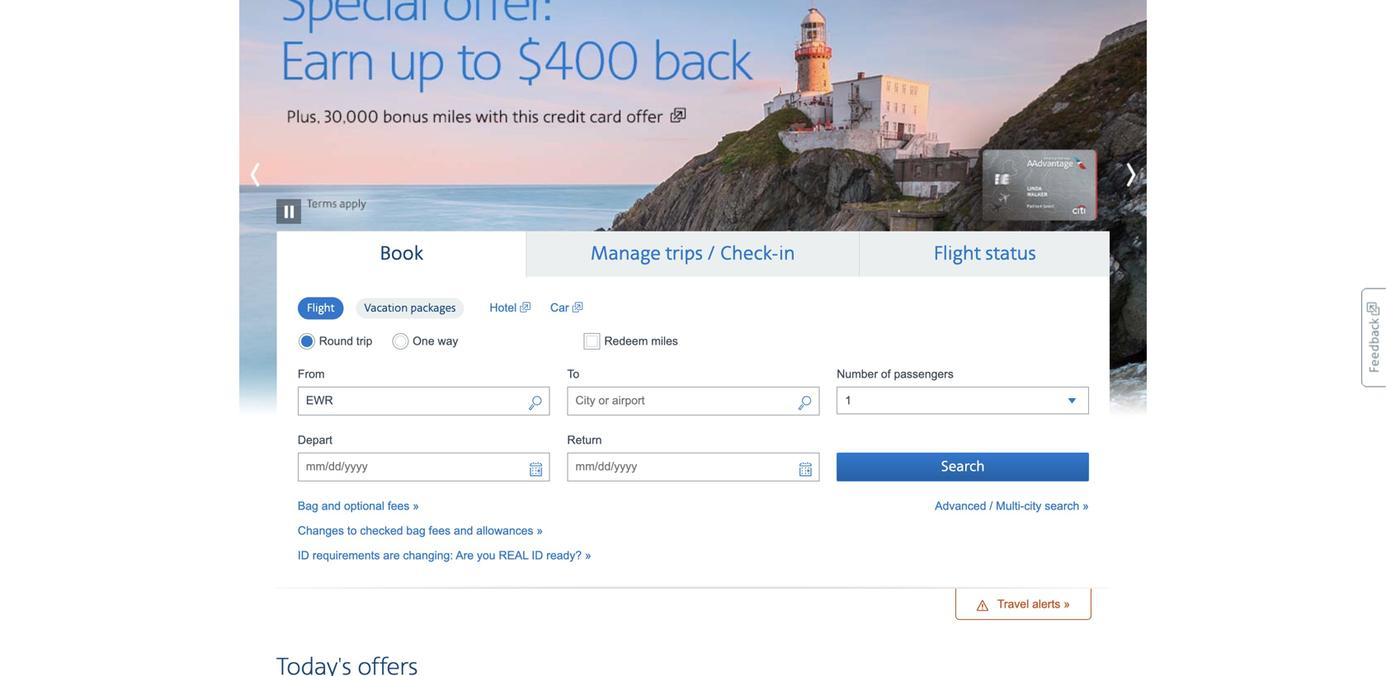 Task type: locate. For each thing, give the bounding box(es) containing it.
and
[[322, 500, 341, 513], [454, 525, 473, 538]]

0 horizontal spatial flight
[[307, 302, 335, 316]]

leave feedback, opens external site in new window image
[[1362, 289, 1387, 388]]

fees up changes to checked bag fees and allowances
[[388, 500, 410, 513]]

1 vertical spatial option group
[[298, 334, 550, 350]]

option group up trip
[[298, 297, 473, 321]]

2 search image from the left
[[798, 395, 813, 415]]

0 horizontal spatial and
[[322, 500, 341, 513]]

Return text field
[[568, 453, 820, 482]]

/
[[708, 242, 716, 266], [990, 500, 993, 513]]

pause slideshow image
[[277, 175, 301, 224]]

/ right trips
[[708, 242, 716, 266]]

1 horizontal spatial /
[[990, 500, 993, 513]]

1 vertical spatial fees
[[429, 525, 451, 538]]

option group
[[298, 297, 473, 321], [298, 334, 550, 350]]

0 vertical spatial flight
[[934, 242, 981, 266]]

real
[[499, 550, 529, 563]]

fees
[[388, 500, 410, 513], [429, 525, 451, 538]]

1 horizontal spatial search image
[[798, 395, 813, 415]]

travel alerts link
[[956, 590, 1092, 621]]

book
[[380, 242, 423, 266]]

miles
[[652, 335, 679, 348]]

0 vertical spatial and
[[322, 500, 341, 513]]

advanced / multi-city search
[[936, 500, 1080, 513]]

number
[[837, 368, 878, 381]]

manage trips / check-in link
[[527, 232, 859, 277]]

bag
[[298, 500, 318, 513]]

newpage image
[[520, 300, 531, 317]]

of
[[882, 368, 891, 381]]

1 horizontal spatial flight
[[934, 242, 981, 266]]

way
[[438, 335, 459, 348]]

0 horizontal spatial /
[[708, 242, 716, 266]]

car
[[551, 302, 572, 315]]

1 horizontal spatial fees
[[429, 525, 451, 538]]

changes
[[298, 525, 344, 538]]

tab list
[[277, 232, 1110, 278]]

hotel link
[[490, 300, 531, 317]]

to
[[347, 525, 357, 538]]

you
[[477, 550, 496, 563]]

Depart text field
[[298, 453, 550, 482]]

newpage image
[[572, 300, 583, 317]]

flight left status
[[934, 242, 981, 266]]

one
[[413, 335, 435, 348]]

flight for flight status
[[934, 242, 981, 266]]

and up are
[[454, 525, 473, 538]]

tab list containing book
[[277, 232, 1110, 278]]

return
[[568, 434, 602, 447]]

and right bag
[[322, 500, 341, 513]]

1 search image from the left
[[528, 395, 543, 415]]

travel alerts
[[998, 599, 1061, 611]]

0 horizontal spatial search image
[[528, 395, 543, 415]]

allowances
[[477, 525, 534, 538]]

None submit
[[837, 453, 1090, 482]]

flight
[[934, 242, 981, 266], [307, 302, 335, 316]]

advanced / multi-city search link
[[936, 499, 1090, 515]]

1 horizontal spatial and
[[454, 525, 473, 538]]

search image
[[528, 395, 543, 415], [798, 395, 813, 415]]

round
[[319, 335, 353, 348]]

fees right bag at the left bottom of page
[[429, 525, 451, 538]]

id requirements are changing: are you real id ready?
[[298, 550, 582, 563]]

search
[[1045, 500, 1080, 513]]

id right real
[[532, 550, 544, 563]]

0 vertical spatial fees
[[388, 500, 410, 513]]

redeem miles
[[601, 335, 679, 348]]

citi / aadvantage credit card. special offer: earn up to $400 back. plus, 30,000 bonus miles with this credit card offer. opens another site in a new window that may not meet accessibility guidelines. image
[[239, 0, 1147, 421]]

id down changes
[[298, 550, 309, 563]]

To text field
[[568, 387, 820, 416]]

0 horizontal spatial id
[[298, 550, 309, 563]]

to
[[568, 368, 580, 381]]

manage trips / check-in
[[591, 242, 796, 266]]

1 vertical spatial /
[[990, 500, 993, 513]]

1 vertical spatial flight
[[307, 302, 335, 316]]

1 option group from the top
[[298, 297, 473, 321]]

search image for to
[[798, 395, 813, 415]]

1 horizontal spatial id
[[532, 550, 544, 563]]

option group down the packages
[[298, 334, 550, 350]]

/ left multi-
[[990, 500, 993, 513]]

1 vertical spatial and
[[454, 525, 473, 538]]

book link
[[277, 232, 526, 277]]

2 option group from the top
[[298, 334, 550, 350]]

flight up "round"
[[307, 302, 335, 316]]

manage
[[591, 242, 661, 266]]

0 vertical spatial /
[[708, 242, 716, 266]]

bag
[[407, 525, 426, 538]]

0 vertical spatial option group
[[298, 297, 473, 321]]

From text field
[[298, 387, 550, 416]]

from
[[298, 368, 325, 381]]

redeem
[[605, 335, 648, 348]]

2 id from the left
[[532, 550, 544, 563]]

id
[[298, 550, 309, 563], [532, 550, 544, 563]]



Task type: vqa. For each thing, say whether or not it's contained in the screenshot.
tab
no



Task type: describe. For each thing, give the bounding box(es) containing it.
car link
[[551, 300, 583, 317]]

trips
[[666, 242, 703, 266]]

trip
[[357, 335, 373, 348]]

changes to checked bag fees and allowances link
[[298, 525, 543, 538]]

in
[[779, 242, 796, 266]]

multi-
[[997, 500, 1025, 513]]

flight status
[[934, 242, 1037, 266]]

checked
[[360, 525, 403, 538]]

ready?
[[547, 550, 582, 563]]

packages
[[411, 302, 456, 316]]

round trip
[[319, 335, 373, 348]]

advanced
[[936, 500, 987, 513]]

check-
[[720, 242, 779, 266]]

vacation
[[364, 302, 408, 316]]

flight for flight
[[307, 302, 335, 316]]

bag and optional fees link
[[298, 500, 419, 513]]

option group containing round trip
[[298, 334, 550, 350]]

passengers
[[894, 368, 954, 381]]

/ inside advanced / multi-city search link
[[990, 500, 993, 513]]

depart
[[298, 434, 333, 447]]

hotel
[[490, 302, 520, 315]]

changes to checked bag fees and allowances
[[298, 525, 534, 538]]

are
[[456, 550, 474, 563]]

optional
[[344, 500, 385, 513]]

changing:
[[403, 550, 453, 563]]

bag and optional fees
[[298, 500, 410, 513]]

1 id from the left
[[298, 550, 309, 563]]

one way
[[413, 335, 459, 348]]

vacation packages
[[364, 302, 456, 316]]

number of passengers
[[837, 368, 954, 381]]

status
[[986, 242, 1037, 266]]

travel
[[998, 599, 1030, 611]]

previous slide image
[[239, 154, 314, 195]]

requirements
[[313, 550, 380, 563]]

/ inside manage trips / check-in link
[[708, 242, 716, 266]]

option group containing flight
[[298, 297, 473, 321]]

0 horizontal spatial fees
[[388, 500, 410, 513]]

city
[[1025, 500, 1042, 513]]

next slide image
[[1073, 154, 1147, 195]]

id requirements are changing: are you real id ready? link
[[298, 550, 592, 563]]

are
[[383, 550, 400, 563]]

search image for from
[[528, 395, 543, 415]]

flight status link
[[860, 232, 1110, 277]]

alerts
[[1033, 599, 1061, 611]]



